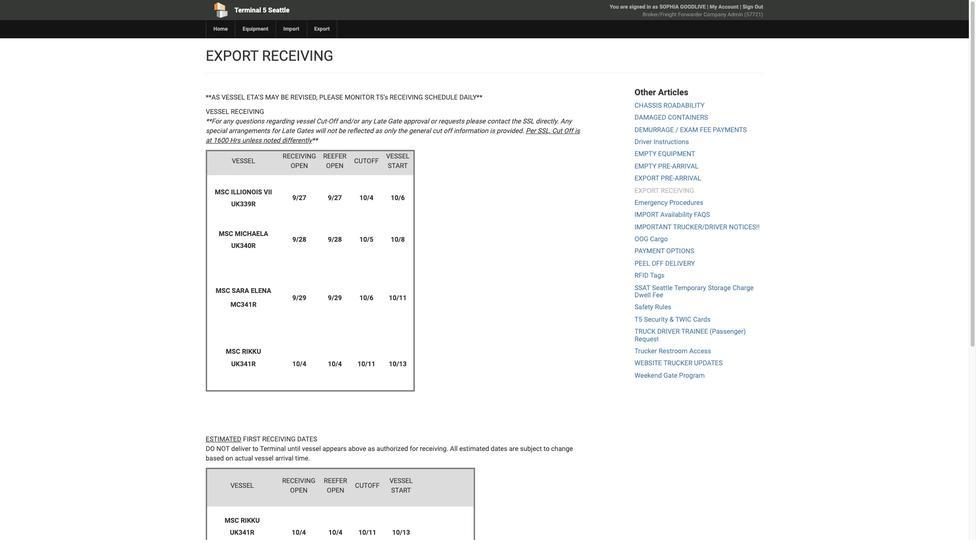 Task type: describe. For each thing, give the bounding box(es) containing it.
on
[[226, 454, 233, 462]]

receiving inside other articles chassis roadability damaged containers demurrage / exam fee payments driver instructions empty equipment empty pre-arrival export pre-arrival export receiving emergency procedures import availability faqs important trucker/driver notices!! oog cargo payment options peel off delivery rfid tags ssat seattle temporary storage charge dwell fee safety rules t5 security & twic cards truck driver trainee (passenger) request trucker restroom access website trucker updates weekend gate program
[[661, 187, 695, 194]]

2 vertical spatial vessel
[[255, 454, 274, 462]]

truck driver trainee (passenger) request link
[[635, 328, 746, 343]]

vessel up **for
[[206, 108, 229, 115]]

dwell
[[635, 291, 651, 299]]

2 | from the left
[[740, 4, 742, 10]]

0 vertical spatial the
[[512, 117, 521, 125]]

any
[[561, 117, 572, 125]]

contact
[[488, 117, 510, 125]]

differently
[[282, 136, 312, 144]]

as inside you are signed in as sophia goodlive | my account | sign out broker/freight forwarder company admin (57721)
[[653, 4, 659, 10]]

1 vertical spatial export
[[635, 174, 660, 182]]

gate inside other articles chassis roadability damaged containers demurrage / exam fee payments driver instructions empty equipment empty pre-arrival export pre-arrival export receiving emergency procedures import availability faqs important trucker/driver notices!! oog cargo payment options peel off delivery rfid tags ssat seattle temporary storage charge dwell fee safety rules t5 security & twic cards truck driver trainee (passenger) request trucker restroom access website trucker updates weekend gate program
[[664, 371, 678, 379]]

**for any questions regarding vessel cut-off and/or any late gate approval or requests please contact the ssl directly. any special arrangements for late gates will not be reflected as only the general cut off information is provided.
[[206, 117, 572, 135]]

**as
[[206, 93, 220, 101]]

please
[[466, 117, 486, 125]]

peel
[[635, 259, 651, 267]]

approval
[[404, 117, 429, 125]]

regarding
[[266, 117, 294, 125]]

uk340r
[[231, 242, 256, 249]]

equipment
[[243, 26, 269, 32]]

damaged
[[635, 114, 667, 121]]

t5's
[[376, 93, 388, 101]]

authorized
[[377, 445, 408, 453]]

security
[[645, 315, 669, 323]]

subject
[[521, 445, 542, 453]]

charge
[[733, 284, 754, 291]]

elena
[[251, 287, 271, 295]]

0 horizontal spatial 10/6
[[360, 294, 374, 302]]

in
[[647, 4, 652, 10]]

export pre-arrival link
[[635, 174, 702, 182]]

trucker restroom access link
[[635, 347, 712, 355]]

important trucker/driver notices!! link
[[635, 223, 760, 231]]

daily**
[[460, 93, 483, 101]]

truck
[[635, 328, 656, 335]]

goodlive
[[681, 4, 706, 10]]

home
[[214, 26, 228, 32]]

&
[[670, 315, 674, 323]]

/
[[676, 126, 679, 133]]

import link
[[276, 20, 307, 38]]

trucker/driver
[[674, 223, 728, 231]]

receiving open for 10/4
[[282, 477, 316, 494]]

0 vertical spatial terminal
[[235, 6, 261, 14]]

program
[[680, 371, 705, 379]]

website trucker updates link
[[635, 359, 723, 367]]

company
[[704, 11, 727, 18]]

not
[[327, 127, 337, 135]]

receiving down time.
[[282, 477, 316, 485]]

cut-
[[317, 117, 329, 125]]

fee
[[700, 126, 712, 133]]

revised,
[[291, 93, 318, 101]]

rfid
[[635, 272, 649, 279]]

empty pre-arrival link
[[635, 162, 699, 170]]

off inside **for any questions regarding vessel cut-off and/or any late gate approval or requests please contact the ssl directly. any special arrangements for late gates will not be reflected as only the general cut off information is provided.
[[329, 117, 338, 125]]

0 vertical spatial msc rikku uk341r
[[226, 348, 261, 368]]

do
[[206, 445, 215, 453]]

safety rules link
[[635, 303, 672, 311]]

open down time.
[[290, 486, 308, 494]]

forwarder
[[679, 11, 703, 18]]

empty equipment link
[[635, 150, 696, 158]]

account
[[719, 4, 739, 10]]

reefer open for 9/27
[[323, 152, 347, 170]]

mc341r
[[231, 301, 257, 308]]

1 empty from the top
[[635, 150, 657, 158]]

you are signed in as sophia goodlive | my account | sign out broker/freight forwarder company admin (57721)
[[610, 4, 764, 18]]

as inside **for any questions regarding vessel cut-off and/or any late gate approval or requests please contact the ssl directly. any special arrangements for late gates will not be reflected as only the general cut off information is provided.
[[375, 127, 383, 135]]

estimated
[[206, 435, 242, 443]]

driver
[[635, 138, 652, 146]]

0 vertical spatial 10/6
[[391, 194, 405, 202]]

my
[[710, 4, 718, 10]]

at
[[206, 136, 212, 144]]

dates
[[491, 445, 508, 453]]

terminal 5 seattle
[[235, 6, 290, 14]]

damaged containers link
[[635, 114, 709, 121]]

or
[[431, 117, 437, 125]]

gate inside **for any questions regarding vessel cut-off and/or any late gate approval or requests please contact the ssl directly. any special arrangements for late gates will not be reflected as only the general cut off information is provided.
[[388, 117, 402, 125]]

receiving right t5's
[[390, 93, 423, 101]]

start for 10/13
[[391, 486, 411, 494]]

10/8
[[391, 236, 405, 243]]

0 vertical spatial uk341r
[[231, 360, 256, 368]]

vessel down actual
[[231, 482, 254, 489]]

not
[[217, 445, 230, 453]]

chassis
[[635, 101, 662, 109]]

for inside estimated first receiving dates do not deliver to terminal until vessel appears above as authorized for receiving. all estimated dates are subject to change based on actual vessel arrival time.
[[410, 445, 419, 453]]

**for
[[206, 117, 221, 125]]

t5
[[635, 315, 643, 323]]

2 9/27 from the left
[[328, 194, 342, 202]]

options
[[667, 247, 695, 255]]

vessel inside **for any questions regarding vessel cut-off and/or any late gate approval or requests please contact the ssl directly. any special arrangements for late gates will not be reflected as only the general cut off information is provided.
[[296, 117, 315, 125]]

msc sara elena
[[216, 287, 271, 295]]

2 to from the left
[[544, 445, 550, 453]]

weekend gate program link
[[635, 371, 705, 379]]

0 horizontal spatial the
[[398, 127, 408, 135]]

demurrage / exam fee payments link
[[635, 126, 748, 133]]

vessel down per ssl, cut off is at 1600 hrs unless noted differently
[[386, 152, 410, 160]]

driver
[[658, 328, 680, 335]]

gates
[[297, 127, 314, 135]]

1 vertical spatial rikku
[[241, 516, 260, 524]]

vessel receiving
[[206, 108, 264, 115]]

rfid tags link
[[635, 272, 665, 279]]

0 horizontal spatial late
[[282, 127, 295, 135]]

only
[[384, 127, 397, 135]]

start for 10/6
[[388, 162, 408, 170]]

vessel down the hrs
[[232, 157, 255, 165]]

for inside **for any questions regarding vessel cut-off and/or any late gate approval or requests please contact the ssl directly. any special arrangements for late gates will not be reflected as only the general cut off information is provided.
[[272, 127, 280, 135]]

1 to from the left
[[253, 445, 259, 453]]

cargo
[[651, 235, 668, 243]]

2 vertical spatial 10/11
[[359, 529, 377, 536]]

0 vertical spatial pre-
[[659, 162, 673, 170]]

exam
[[681, 126, 699, 133]]

export receiving
[[206, 47, 334, 64]]

cut
[[552, 127, 563, 135]]

important
[[635, 223, 672, 231]]

general
[[409, 127, 431, 135]]

reflected
[[348, 127, 374, 135]]

receiving down import link
[[262, 47, 334, 64]]

10/5
[[360, 236, 374, 243]]

1 9/27 from the left
[[293, 194, 307, 202]]

tags
[[651, 272, 665, 279]]

eta's
[[247, 93, 264, 101]]

0 vertical spatial late
[[373, 117, 386, 125]]

1 vertical spatial 10/13
[[393, 529, 410, 536]]



Task type: locate. For each thing, give the bounding box(es) containing it.
0 horizontal spatial any
[[223, 117, 234, 125]]

provided.
[[497, 127, 525, 135]]

2 horizontal spatial as
[[653, 4, 659, 10]]

2 9/28 from the left
[[328, 236, 342, 243]]

1 horizontal spatial any
[[361, 117, 372, 125]]

off
[[652, 259, 664, 267]]

fee
[[653, 291, 664, 299]]

1 horizontal spatial late
[[373, 117, 386, 125]]

receiving open for 9/27
[[283, 152, 316, 170]]

are inside you are signed in as sophia goodlive | my account | sign out broker/freight forwarder company admin (57721)
[[621, 4, 628, 10]]

out
[[755, 4, 764, 10]]

information
[[454, 127, 489, 135]]

arrival up the procedures
[[675, 174, 702, 182]]

is
[[490, 127, 495, 135], [575, 127, 580, 135]]

0 horizontal spatial |
[[708, 4, 709, 10]]

export up emergency
[[635, 187, 660, 194]]

0 vertical spatial arrival
[[673, 162, 699, 170]]

1 vertical spatial seattle
[[653, 284, 673, 291]]

1 vertical spatial for
[[410, 445, 419, 453]]

reefer open down not
[[323, 152, 347, 170]]

0 vertical spatial for
[[272, 127, 280, 135]]

0 horizontal spatial gate
[[388, 117, 402, 125]]

equipment
[[659, 150, 696, 158]]

open down differently
[[291, 162, 308, 170]]

seattle right 5
[[268, 6, 290, 14]]

0 vertical spatial 10/11
[[389, 294, 407, 302]]

0 vertical spatial as
[[653, 4, 659, 10]]

receiving up "emergency procedures" link
[[661, 187, 695, 194]]

0 horizontal spatial to
[[253, 445, 259, 453]]

procedures
[[670, 199, 704, 206]]

gate up only at left top
[[388, 117, 402, 125]]

1 vertical spatial as
[[375, 127, 383, 135]]

demurrage
[[635, 126, 674, 133]]

0 vertical spatial vessel
[[296, 117, 315, 125]]

request
[[635, 335, 659, 343]]

vessel start down authorized
[[390, 477, 413, 494]]

you
[[610, 4, 619, 10]]

as right in
[[653, 4, 659, 10]]

vessel left arrival
[[255, 454, 274, 462]]

1 is from the left
[[490, 127, 495, 135]]

monitor
[[345, 93, 375, 101]]

1 vertical spatial late
[[282, 127, 295, 135]]

0 horizontal spatial 9/29
[[293, 294, 307, 302]]

off
[[444, 127, 452, 135]]

cutoff down 'reflected'
[[354, 157, 379, 165]]

1 horizontal spatial |
[[740, 4, 742, 10]]

0 horizontal spatial as
[[368, 445, 375, 453]]

oog
[[635, 235, 649, 243]]

import
[[635, 211, 659, 219]]

cards
[[694, 315, 711, 323]]

vessel start for 10/6
[[386, 152, 410, 170]]

is down contact
[[490, 127, 495, 135]]

vessel up gates
[[296, 117, 315, 125]]

arrival down equipment
[[673, 162, 699, 170]]

1 vertical spatial msc rikku uk341r
[[225, 516, 260, 536]]

start down authorized
[[391, 486, 411, 494]]

receiving
[[262, 47, 334, 64], [390, 93, 423, 101], [231, 108, 264, 115], [283, 152, 316, 160], [661, 187, 695, 194], [262, 435, 296, 443], [282, 477, 316, 485]]

gate down "trucker"
[[664, 371, 678, 379]]

9/29
[[293, 294, 307, 302], [328, 294, 342, 302]]

requests
[[439, 117, 465, 125]]

0 vertical spatial empty
[[635, 150, 657, 158]]

1 horizontal spatial 9/28
[[328, 236, 342, 243]]

to down first
[[253, 445, 259, 453]]

1 horizontal spatial the
[[512, 117, 521, 125]]

(57721)
[[745, 11, 764, 18]]

1 9/29 from the left
[[293, 294, 307, 302]]

receiving open
[[283, 152, 316, 170], [282, 477, 316, 494]]

open down not
[[326, 162, 344, 170]]

0 vertical spatial are
[[621, 4, 628, 10]]

ssat
[[635, 284, 651, 291]]

the up provided.
[[512, 117, 521, 125]]

1 horizontal spatial 9/29
[[328, 294, 342, 302]]

1 vertical spatial uk341r
[[230, 529, 255, 536]]

reefer for 10/4
[[324, 477, 347, 485]]

sophia
[[660, 4, 679, 10]]

0 horizontal spatial are
[[509, 445, 519, 453]]

cutoff for 10/4
[[354, 157, 379, 165]]

terminal up arrival
[[260, 445, 286, 453]]

as inside estimated first receiving dates do not deliver to terminal until vessel appears above as authorized for receiving. all estimated dates are subject to change based on actual vessel arrival time.
[[368, 445, 375, 453]]

1 vertical spatial 10/11
[[358, 360, 376, 368]]

payment options link
[[635, 247, 695, 255]]

0 horizontal spatial is
[[490, 127, 495, 135]]

0 vertical spatial export
[[206, 47, 259, 64]]

1 horizontal spatial as
[[375, 127, 383, 135]]

import availability faqs link
[[635, 211, 711, 219]]

1 any from the left
[[223, 117, 234, 125]]

per ssl, cut off is at 1600 hrs unless noted differently
[[206, 127, 580, 144]]

0 horizontal spatial for
[[272, 127, 280, 135]]

website
[[635, 359, 663, 367]]

seattle inside other articles chassis roadability damaged containers demurrage / exam fee payments driver instructions empty equipment empty pre-arrival export pre-arrival export receiving emergency procedures import availability faqs important trucker/driver notices!! oog cargo payment options peel off delivery rfid tags ssat seattle temporary storage charge dwell fee safety rules t5 security & twic cards truck driver trainee (passenger) request trucker restroom access website trucker updates weekend gate program
[[653, 284, 673, 291]]

| left my
[[708, 4, 709, 10]]

twic
[[676, 315, 692, 323]]

special
[[206, 127, 227, 135]]

1 horizontal spatial off
[[564, 127, 574, 135]]

1 vertical spatial are
[[509, 445, 519, 453]]

2 any from the left
[[361, 117, 372, 125]]

vessel start down per ssl, cut off is at 1600 hrs unless noted differently
[[386, 152, 410, 170]]

1 vertical spatial vessel
[[302, 445, 321, 453]]

1 vertical spatial cutoff
[[355, 482, 380, 489]]

faqs
[[695, 211, 711, 219]]

1 vertical spatial arrival
[[675, 174, 702, 182]]

is inside **for any questions regarding vessel cut-off and/or any late gate approval or requests please contact the ssl directly. any special arrangements for late gates will not be reflected as only the general cut off information is provided.
[[490, 127, 495, 135]]

storage
[[708, 284, 731, 291]]

containers
[[668, 114, 709, 121]]

reefer open for 10/4
[[324, 477, 347, 494]]

reefer open down appears
[[324, 477, 347, 494]]

off inside per ssl, cut off is at 1600 hrs unless noted differently
[[564, 127, 574, 135]]

0 horizontal spatial 9/28
[[293, 236, 307, 243]]

reefer down appears
[[324, 477, 347, 485]]

reefer for 9/27
[[323, 152, 347, 160]]

receiving open down time.
[[282, 477, 316, 494]]

are right 'you'
[[621, 4, 628, 10]]

receiving up the questions
[[231, 108, 264, 115]]

1 vertical spatial start
[[391, 486, 411, 494]]

will
[[316, 127, 326, 135]]

ssat seattle temporary storage charge dwell fee link
[[635, 284, 754, 299]]

1 vertical spatial terminal
[[260, 445, 286, 453]]

vessel
[[222, 93, 245, 101], [206, 108, 229, 115], [386, 152, 410, 160], [232, 157, 255, 165], [390, 477, 413, 485], [231, 482, 254, 489]]

as left only at left top
[[375, 127, 383, 135]]

please
[[320, 93, 343, 101]]

receiving inside estimated first receiving dates do not deliver to terminal until vessel appears above as authorized for receiving. all estimated dates are subject to change based on actual vessel arrival time.
[[262, 435, 296, 443]]

to right subject
[[544, 445, 550, 453]]

receiving up until
[[262, 435, 296, 443]]

notices!!
[[730, 223, 760, 231]]

pre- down empty pre-arrival link
[[661, 174, 675, 182]]

the right only at left top
[[398, 127, 408, 135]]

as right above
[[368, 445, 375, 453]]

vessel
[[296, 117, 315, 125], [302, 445, 321, 453], [255, 454, 274, 462]]

1 vertical spatial pre-
[[661, 174, 675, 182]]

seattle down tags
[[653, 284, 673, 291]]

sara
[[232, 287, 249, 295]]

cutoff down above
[[355, 482, 380, 489]]

cutoff for 10/11
[[355, 482, 380, 489]]

1 vertical spatial receiving open
[[282, 477, 316, 494]]

0 horizontal spatial off
[[329, 117, 338, 125]]

0 vertical spatial receiving open
[[283, 152, 316, 170]]

2 vertical spatial as
[[368, 445, 375, 453]]

msc for msc rikku
[[225, 516, 239, 524]]

1 | from the left
[[708, 4, 709, 10]]

2 empty from the top
[[635, 162, 657, 170]]

msc for msc michaela
[[219, 230, 233, 237]]

are right dates
[[509, 445, 519, 453]]

estimated first receiving dates do not deliver to terminal until vessel appears above as authorized for receiving. all estimated dates are subject to change based on actual vessel arrival time.
[[206, 435, 573, 462]]

emergency
[[635, 199, 668, 206]]

vessel down dates
[[302, 445, 321, 453]]

1 vertical spatial gate
[[664, 371, 678, 379]]

empty down driver
[[635, 150, 657, 158]]

questions
[[235, 117, 265, 125]]

1 9/28 from the left
[[293, 236, 307, 243]]

10/11
[[389, 294, 407, 302], [358, 360, 376, 368], [359, 529, 377, 536]]

any down vessel receiving
[[223, 117, 234, 125]]

updates
[[695, 359, 723, 367]]

0 vertical spatial 10/13
[[389, 360, 407, 368]]

reefer down not
[[323, 152, 347, 160]]

vii
[[264, 188, 272, 196]]

start down per ssl, cut off is at 1600 hrs unless noted differently
[[388, 162, 408, 170]]

hrs
[[230, 136, 241, 144]]

import
[[283, 26, 300, 32]]

late down regarding
[[282, 127, 295, 135]]

sign
[[743, 4, 754, 10]]

1 vertical spatial the
[[398, 127, 408, 135]]

1 vertical spatial off
[[564, 127, 574, 135]]

terminal left 5
[[235, 6, 261, 14]]

any up 'reflected'
[[361, 117, 372, 125]]

off up not
[[329, 117, 338, 125]]

per
[[526, 127, 536, 135]]

for right authorized
[[410, 445, 419, 453]]

emergency procedures link
[[635, 199, 704, 206]]

2 vertical spatial export
[[635, 187, 660, 194]]

export link
[[307, 20, 337, 38]]

2 9/29 from the left
[[328, 294, 342, 302]]

2 is from the left
[[575, 127, 580, 135]]

actual
[[235, 454, 253, 462]]

availability
[[661, 211, 693, 219]]

export
[[206, 47, 259, 64], [635, 174, 660, 182], [635, 187, 660, 194]]

terminal inside estimated first receiving dates do not deliver to terminal until vessel appears above as authorized for receiving. all estimated dates are subject to change based on actual vessel arrival time.
[[260, 445, 286, 453]]

directly.
[[536, 117, 559, 125]]

msc inside msc michaela uk340r
[[219, 230, 233, 237]]

1 horizontal spatial 10/6
[[391, 194, 405, 202]]

pre-
[[659, 162, 673, 170], [661, 174, 675, 182]]

vessel down authorized
[[390, 477, 413, 485]]

home link
[[206, 20, 235, 38]]

estimated
[[460, 445, 490, 453]]

0 vertical spatial rikku
[[242, 348, 261, 355]]

0 vertical spatial vessel start
[[386, 152, 410, 170]]

trucker
[[635, 347, 657, 355]]

restroom
[[659, 347, 688, 355]]

for up noted
[[272, 127, 280, 135]]

0 horizontal spatial 9/27
[[293, 194, 307, 202]]

illionois
[[231, 188, 262, 196]]

payment
[[635, 247, 665, 255]]

michaela
[[235, 230, 268, 237]]

| left sign
[[740, 4, 742, 10]]

5
[[263, 6, 267, 14]]

export
[[314, 26, 330, 32]]

off down any
[[564, 127, 574, 135]]

msc inside msc illionois vii uk339r
[[215, 188, 229, 196]]

export down empty pre-arrival link
[[635, 174, 660, 182]]

0 vertical spatial reefer
[[323, 152, 347, 160]]

1 horizontal spatial to
[[544, 445, 550, 453]]

the
[[512, 117, 521, 125], [398, 127, 408, 135]]

vessel up vessel receiving
[[222, 93, 245, 101]]

0 vertical spatial off
[[329, 117, 338, 125]]

0 vertical spatial reefer open
[[323, 152, 347, 170]]

1 horizontal spatial 9/27
[[328, 194, 342, 202]]

empty down empty equipment link
[[635, 162, 657, 170]]

are inside estimated first receiving dates do not deliver to terminal until vessel appears above as authorized for receiving. all estimated dates are subject to change based on actual vessel arrival time.
[[509, 445, 519, 453]]

instructions
[[654, 138, 690, 146]]

receiving down differently
[[283, 152, 316, 160]]

open down appears
[[327, 486, 345, 494]]

0 horizontal spatial seattle
[[268, 6, 290, 14]]

0 vertical spatial gate
[[388, 117, 402, 125]]

1 vertical spatial reefer open
[[324, 477, 347, 494]]

are
[[621, 4, 628, 10], [509, 445, 519, 453]]

is right cut
[[575, 127, 580, 135]]

receiving open down differently
[[283, 152, 316, 170]]

reefer open
[[323, 152, 347, 170], [324, 477, 347, 494]]

vessel start for 10/13
[[390, 477, 413, 494]]

1 horizontal spatial for
[[410, 445, 419, 453]]

rikku
[[242, 348, 261, 355], [241, 516, 260, 524]]

arrival
[[275, 454, 294, 462]]

1 vertical spatial empty
[[635, 162, 657, 170]]

0 vertical spatial cutoff
[[354, 157, 379, 165]]

1 vertical spatial 10/6
[[360, 294, 374, 302]]

msc for msc illionois vii
[[215, 188, 229, 196]]

1 horizontal spatial are
[[621, 4, 628, 10]]

1 horizontal spatial is
[[575, 127, 580, 135]]

1 vertical spatial vessel start
[[390, 477, 413, 494]]

articles
[[659, 87, 689, 97]]

is inside per ssl, cut off is at 1600 hrs unless noted differently
[[575, 127, 580, 135]]

to
[[253, 445, 259, 453], [544, 445, 550, 453]]

be
[[281, 93, 289, 101]]

export down home link
[[206, 47, 259, 64]]

late up only at left top
[[373, 117, 386, 125]]

1 horizontal spatial gate
[[664, 371, 678, 379]]

1 horizontal spatial seattle
[[653, 284, 673, 291]]

0 vertical spatial seattle
[[268, 6, 290, 14]]

1 vertical spatial reefer
[[324, 477, 347, 485]]

pre- down empty equipment link
[[659, 162, 673, 170]]

safety
[[635, 303, 654, 311]]

0 vertical spatial start
[[388, 162, 408, 170]]



Task type: vqa. For each thing, say whether or not it's contained in the screenshot.


